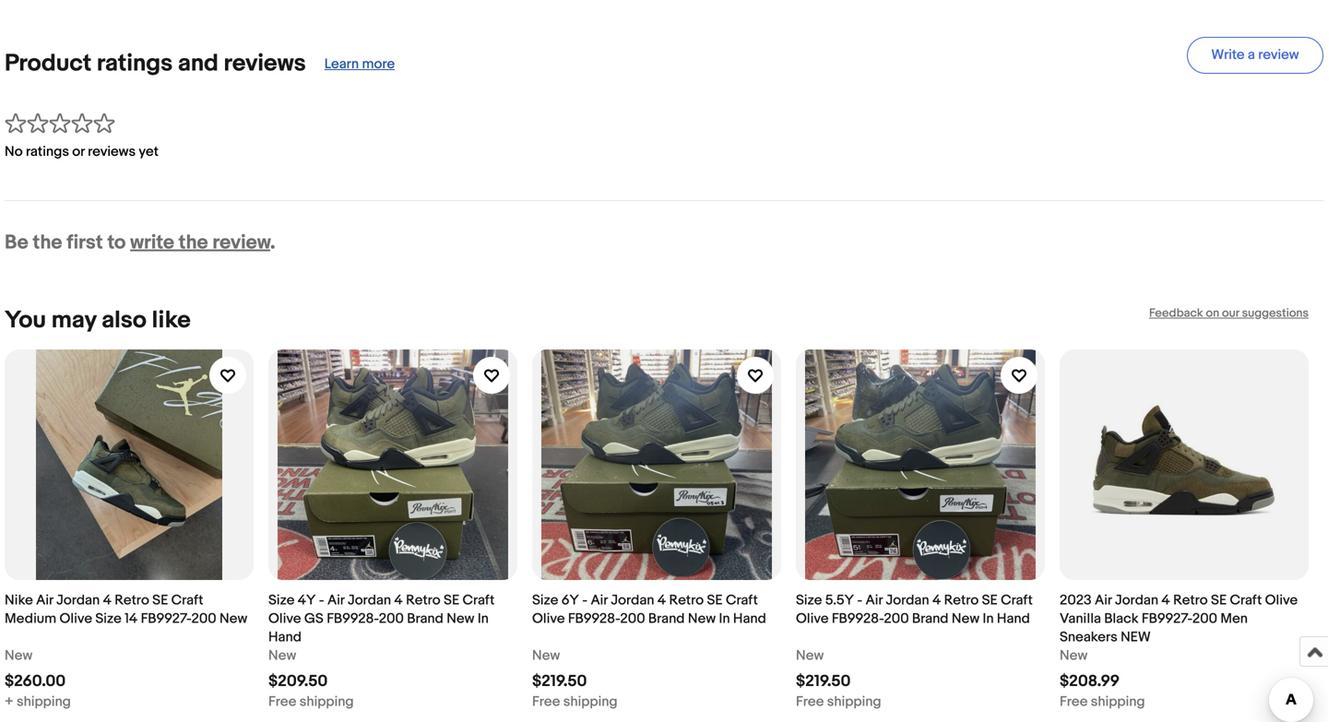 Task type: vqa. For each thing, say whether or not it's contained in the screenshot.


Task type: describe. For each thing, give the bounding box(es) containing it.
shipping for nike air jordan 4 retro se craft medium olive size 14 fb9927-200 new
[[17, 694, 71, 710]]

olive for size 4y - air jordan 4 retro se craft olive gs fb9928-200 brand new in hand new $209.50 free shipping
[[268, 611, 301, 627]]

men
[[1220, 611, 1248, 627]]

size inside nike air jordan 4 retro se craft medium olive size 14 fb9927-200 new
[[95, 611, 121, 627]]

new $219.50 free shipping for size 5.5y - air jordan 4 retro se craft olive fb9928-200 brand new in hand
[[796, 647, 881, 710]]

or
[[72, 143, 85, 160]]

hand inside size 4y - air jordan 4 retro se craft olive gs fb9928-200 brand new in hand new $209.50 free shipping
[[268, 629, 301, 646]]

nike
[[5, 592, 33, 609]]

write
[[130, 231, 174, 255]]

product ratings and reviews
[[5, 49, 306, 78]]

retro for size 4y - air jordan 4 retro se craft olive gs fb9928-200 brand new in hand new $209.50 free shipping
[[406, 592, 441, 609]]

free shipping text field for 2023 air jordan 4 retro se craft olive vanilla black fb9927-200 men sneakers new
[[1060, 693, 1145, 711]]

list containing $260.00
[[5, 335, 1323, 722]]

reviews for and
[[224, 49, 306, 78]]

New text field
[[796, 646, 824, 665]]

shipping for size 5.5y - air jordan 4 retro se craft olive fb9928-200 brand new in hand
[[827, 694, 881, 710]]

new text field for $209.50
[[268, 646, 296, 665]]

free inside 2023 air jordan 4 retro se craft olive vanilla black fb9927-200 men sneakers new new $208.99 free shipping
[[1060, 694, 1088, 710]]

retro inside nike air jordan 4 retro se craft medium olive size 14 fb9927-200 new
[[115, 592, 149, 609]]

air inside 2023 air jordan 4 retro se craft olive vanilla black fb9927-200 men sneakers new new $208.99 free shipping
[[1095, 592, 1112, 609]]

olive inside nike air jordan 4 retro se craft medium olive size 14 fb9927-200 new
[[59, 611, 92, 627]]

air for size 5.5y - air jordan 4 retro se craft olive fb9928-200 brand new in hand
[[866, 592, 883, 609]]

se for size 4y - air jordan 4 retro se craft olive gs fb9928-200 brand new in hand new $209.50 free shipping
[[444, 592, 459, 609]]

ratings for product
[[97, 49, 173, 78]]

be
[[5, 231, 28, 255]]

free shipping text field for size 5.5y - air jordan 4 retro se craft olive fb9928-200 brand new in hand
[[796, 693, 881, 711]]

$219.50 for size 5.5y - air jordan 4 retro se craft olive fb9928-200 brand new in hand
[[796, 672, 851, 691]]

shipping inside size 4y - air jordan 4 retro se craft olive gs fb9928-200 brand new in hand new $209.50 free shipping
[[300, 694, 354, 710]]

new text field for $219.50
[[532, 646, 560, 665]]

jordan for size 5.5y - air jordan 4 retro se craft olive fb9928-200 brand new in hand
[[886, 592, 929, 609]]

+ shipping text field
[[5, 693, 71, 711]]

learn more
[[324, 56, 395, 72]]

se inside nike air jordan 4 retro se craft medium olive size 14 fb9927-200 new
[[152, 592, 168, 609]]

retro inside 2023 air jordan 4 retro se craft olive vanilla black fb9927-200 men sneakers new new $208.99 free shipping
[[1173, 592, 1208, 609]]

4 inside 2023 air jordan 4 retro se craft olive vanilla black fb9927-200 men sneakers new new $208.99 free shipping
[[1161, 592, 1170, 609]]

air for size 4y - air jordan 4 retro se craft olive gs fb9928-200 brand new in hand new $209.50 free shipping
[[327, 592, 344, 609]]

4 for size 6y - air jordan 4 retro se craft olive fb9928-200 brand new in hand
[[657, 592, 666, 609]]

6y
[[561, 592, 579, 609]]

fb9927- inside nike air jordan 4 retro se craft medium olive size 14 fb9927-200 new
[[141, 611, 191, 627]]

in for size 6y - air jordan 4 retro se craft olive fb9928-200 brand new in hand
[[719, 611, 730, 627]]

4 inside nike air jordan 4 retro se craft medium olive size 14 fb9927-200 new
[[103, 592, 111, 609]]

fb9928- for size 5.5y - air jordan 4 retro se craft olive fb9928-200 brand new in hand
[[832, 611, 884, 627]]

nike air jordan 4 retro se craft medium olive size 14 fb9927-200 new
[[5, 592, 247, 627]]

new inside size 6y - air jordan 4 retro se craft olive fb9928-200 brand new in hand
[[688, 611, 716, 627]]

- for size 5.5y - air jordan 4 retro se craft olive fb9928-200 brand new in hand
[[857, 592, 862, 609]]

$209.50 text field
[[268, 672, 328, 691]]

2023 air jordan 4 retro se craft olive vanilla black fb9927-200 men sneakers new new $208.99 free shipping
[[1060, 592, 1298, 710]]

size 6y - air jordan 4 retro se craft olive fb9928-200 brand new in hand
[[532, 592, 766, 627]]

in for size 5.5y - air jordan 4 retro se craft olive fb9928-200 brand new in hand
[[983, 611, 994, 627]]

$219.50 for size 6y - air jordan 4 retro se craft olive fb9928-200 brand new in hand
[[532, 672, 587, 691]]

vanilla
[[1060, 611, 1101, 627]]

jordan inside nike air jordan 4 retro se craft medium olive size 14 fb9927-200 new
[[56, 592, 100, 609]]

new text field for $208.99
[[1060, 646, 1088, 665]]

new inside 2023 air jordan 4 retro se craft olive vanilla black fb9927-200 men sneakers new new $208.99 free shipping
[[1060, 647, 1088, 664]]

olive for size 6y - air jordan 4 retro se craft olive fb9928-200 brand new in hand
[[532, 611, 565, 627]]

0 horizontal spatial review
[[212, 231, 270, 255]]

also
[[102, 306, 147, 335]]

brand for size 5.5y - air jordan 4 retro se craft olive fb9928-200 brand new in hand
[[912, 611, 949, 627]]

craft inside 2023 air jordan 4 retro se craft olive vanilla black fb9927-200 men sneakers new new $208.99 free shipping
[[1230, 592, 1262, 609]]

size for size 6y - air jordan 4 retro se craft olive fb9928-200 brand new in hand
[[532, 592, 558, 609]]

- for size 4y - air jordan 4 retro se craft olive gs fb9928-200 brand new in hand new $209.50 free shipping
[[319, 592, 324, 609]]

shipping inside 2023 air jordan 4 retro se craft olive vanilla black fb9927-200 men sneakers new new $208.99 free shipping
[[1091, 694, 1145, 710]]

4 for size 4y - air jordan 4 retro se craft olive gs fb9928-200 brand new in hand new $209.50 free shipping
[[394, 592, 403, 609]]

brand inside size 4y - air jordan 4 retro se craft olive gs fb9928-200 brand new in hand new $209.50 free shipping
[[407, 611, 443, 627]]

a
[[1248, 47, 1255, 63]]

fb9928- inside size 4y - air jordan 4 retro se craft olive gs fb9928-200 brand new in hand new $209.50 free shipping
[[327, 611, 379, 627]]

1 the from the left
[[33, 231, 62, 255]]

yet
[[139, 143, 159, 160]]

like
[[152, 306, 191, 335]]

craft for size 5.5y - air jordan 4 retro se craft olive fb9928-200 brand new in hand
[[1001, 592, 1033, 609]]

air inside nike air jordan 4 retro se craft medium olive size 14 fb9927-200 new
[[36, 592, 53, 609]]

4y
[[298, 592, 316, 609]]

you
[[5, 306, 46, 335]]

may
[[51, 306, 96, 335]]

ratings for no
[[26, 143, 69, 160]]

first
[[67, 231, 103, 255]]

suggestions
[[1242, 306, 1309, 320]]

$260.00 text field
[[5, 672, 66, 691]]

2023
[[1060, 592, 1092, 609]]



Task type: locate. For each thing, give the bounding box(es) containing it.
4 200 from the left
[[884, 611, 909, 627]]

1 $219.50 from the left
[[532, 672, 587, 691]]

in inside size 5.5y - air jordan 4 retro se craft olive fb9928-200 brand new in hand
[[983, 611, 994, 627]]

2 brand from the left
[[648, 611, 685, 627]]

review right write
[[212, 231, 270, 255]]

jordan right 5.5y
[[886, 592, 929, 609]]

size left 5.5y
[[796, 592, 822, 609]]

2 the from the left
[[179, 231, 208, 255]]

black
[[1104, 611, 1139, 627]]

5 jordan from the left
[[1115, 592, 1158, 609]]

0 horizontal spatial in
[[478, 611, 489, 627]]

2 horizontal spatial brand
[[912, 611, 949, 627]]

- inside size 4y - air jordan 4 retro se craft olive gs fb9928-200 brand new in hand new $209.50 free shipping
[[319, 592, 324, 609]]

size inside size 5.5y - air jordan 4 retro se craft olive fb9928-200 brand new in hand
[[796, 592, 822, 609]]

1 retro from the left
[[115, 592, 149, 609]]

ratings left and
[[97, 49, 173, 78]]

medium
[[5, 611, 56, 627]]

1 horizontal spatial $219.50 text field
[[796, 672, 851, 691]]

2 horizontal spatial in
[[983, 611, 994, 627]]

0 horizontal spatial brand
[[407, 611, 443, 627]]

sneakers
[[1060, 629, 1117, 646]]

olive for size 5.5y - air jordan 4 retro se craft olive fb9928-200 brand new in hand
[[796, 611, 829, 627]]

5 se from the left
[[1211, 592, 1227, 609]]

new $219.50 free shipping for size 6y - air jordan 4 retro se craft olive fb9928-200 brand new in hand
[[532, 647, 618, 710]]

- right 6y
[[582, 592, 588, 609]]

fb9927- inside 2023 air jordan 4 retro se craft olive vanilla black fb9927-200 men sneakers new new $208.99 free shipping
[[1142, 611, 1192, 627]]

the
[[33, 231, 62, 255], [179, 231, 208, 255]]

1 new $219.50 free shipping from the left
[[532, 647, 618, 710]]

air up black
[[1095, 592, 1112, 609]]

write the review link
[[130, 231, 270, 255]]

new
[[219, 611, 247, 627], [447, 611, 474, 627], [688, 611, 716, 627], [952, 611, 980, 627], [5, 647, 33, 664], [268, 647, 296, 664], [532, 647, 560, 664], [796, 647, 824, 664], [1060, 647, 1088, 664]]

4 se from the left
[[982, 592, 998, 609]]

4 for size 5.5y - air jordan 4 retro se craft olive fb9928-200 brand new in hand
[[932, 592, 941, 609]]

2 free shipping text field from the left
[[532, 693, 618, 711]]

fb9928- down 5.5y
[[832, 611, 884, 627]]

200 for size 5.5y - air jordan 4 retro se craft olive fb9928-200 brand new in hand
[[884, 611, 909, 627]]

learn more link
[[324, 56, 395, 72]]

and
[[178, 49, 218, 78]]

3 200 from the left
[[620, 611, 645, 627]]

hand inside size 6y - air jordan 4 retro se craft olive fb9928-200 brand new in hand
[[733, 611, 766, 627]]

gs
[[304, 611, 324, 627]]

3 free shipping text field from the left
[[796, 693, 881, 711]]

size left 14
[[95, 611, 121, 627]]

1 vertical spatial review
[[212, 231, 270, 255]]

2 fb9928- from the left
[[568, 611, 620, 627]]

new $219.50 free shipping down 5.5y
[[796, 647, 881, 710]]

2 in from the left
[[719, 611, 730, 627]]

se inside size 4y - air jordan 4 retro se craft olive gs fb9928-200 brand new in hand new $209.50 free shipping
[[444, 592, 459, 609]]

reviews right or
[[88, 143, 136, 160]]

2 horizontal spatial fb9928-
[[832, 611, 884, 627]]

0 vertical spatial review
[[1258, 47, 1299, 63]]

product
[[5, 49, 92, 78]]

3 se from the left
[[707, 592, 723, 609]]

$208.99 text field
[[1060, 672, 1120, 691]]

0 vertical spatial reviews
[[224, 49, 306, 78]]

200 for size 6y - air jordan 4 retro se craft olive fb9928-200 brand new in hand
[[620, 611, 645, 627]]

olive inside size 6y - air jordan 4 retro se craft olive fb9928-200 brand new in hand
[[532, 611, 565, 627]]

0 horizontal spatial reviews
[[88, 143, 136, 160]]

1 shipping from the left
[[17, 694, 71, 710]]

2 - from the left
[[582, 592, 588, 609]]

fb9927- up new
[[1142, 611, 1192, 627]]

2 new text field from the left
[[268, 646, 296, 665]]

4
[[103, 592, 111, 609], [394, 592, 403, 609], [657, 592, 666, 609], [932, 592, 941, 609], [1161, 592, 1170, 609]]

.
[[270, 231, 275, 255]]

se inside size 6y - air jordan 4 retro se craft olive fb9928-200 brand new in hand
[[707, 592, 723, 609]]

hand
[[733, 611, 766, 627], [997, 611, 1030, 627], [268, 629, 301, 646]]

4 inside size 6y - air jordan 4 retro se craft olive fb9928-200 brand new in hand
[[657, 592, 666, 609]]

to
[[107, 231, 126, 255]]

- right 5.5y
[[857, 592, 862, 609]]

reviews
[[224, 49, 306, 78], [88, 143, 136, 160]]

size inside size 4y - air jordan 4 retro se craft olive gs fb9928-200 brand new in hand new $209.50 free shipping
[[268, 592, 295, 609]]

reviews right and
[[224, 49, 306, 78]]

$219.50 text field for size 5.5y - air jordan 4 retro se craft olive fb9928-200 brand new in hand
[[796, 672, 851, 691]]

size left 6y
[[532, 592, 558, 609]]

0 horizontal spatial the
[[33, 231, 62, 255]]

2 horizontal spatial hand
[[997, 611, 1030, 627]]

200 for 2023 air jordan 4 retro se craft olive vanilla black fb9927-200 men sneakers new new $208.99 free shipping
[[1192, 611, 1217, 627]]

size for size 4y - air jordan 4 retro se craft olive gs fb9928-200 brand new in hand new $209.50 free shipping
[[268, 592, 295, 609]]

200 inside size 4y - air jordan 4 retro se craft olive gs fb9928-200 brand new in hand new $209.50 free shipping
[[379, 611, 404, 627]]

1 free shipping text field from the left
[[268, 693, 354, 711]]

write a review
[[1211, 47, 1299, 63]]

air inside size 5.5y - air jordan 4 retro se craft olive fb9928-200 brand new in hand
[[866, 592, 883, 609]]

hand for size 6y - air jordan 4 retro se craft olive fb9928-200 brand new in hand
[[733, 611, 766, 627]]

2 se from the left
[[444, 592, 459, 609]]

2 fb9927- from the left
[[1142, 611, 1192, 627]]

fb9928- for size 6y - air jordan 4 retro se craft olive fb9928-200 brand new in hand
[[568, 611, 620, 627]]

1 vertical spatial ratings
[[26, 143, 69, 160]]

0 horizontal spatial -
[[319, 592, 324, 609]]

brand for size 6y - air jordan 4 retro se craft olive fb9928-200 brand new in hand
[[648, 611, 685, 627]]

feedback on our suggestions link
[[1149, 306, 1309, 320]]

feedback on our suggestions
[[1149, 306, 1309, 320]]

- right 4y
[[319, 592, 324, 609]]

ratings left or
[[26, 143, 69, 160]]

2 jordan from the left
[[348, 592, 391, 609]]

3 brand from the left
[[912, 611, 949, 627]]

$219.50 down 6y
[[532, 672, 587, 691]]

1 horizontal spatial ratings
[[97, 49, 173, 78]]

se inside 2023 air jordan 4 retro se craft olive vanilla black fb9927-200 men sneakers new new $208.99 free shipping
[[1211, 592, 1227, 609]]

1 - from the left
[[319, 592, 324, 609]]

1 free from the left
[[268, 694, 296, 710]]

new text field for $260.00
[[5, 646, 33, 665]]

200
[[191, 611, 216, 627], [379, 611, 404, 627], [620, 611, 645, 627], [884, 611, 909, 627], [1192, 611, 1217, 627]]

$219.50
[[532, 672, 587, 691], [796, 672, 851, 691]]

3 jordan from the left
[[611, 592, 654, 609]]

$208.99
[[1060, 672, 1120, 691]]

jordan inside size 6y - air jordan 4 retro se craft olive fb9928-200 brand new in hand
[[611, 592, 654, 609]]

New text field
[[5, 646, 33, 665], [268, 646, 296, 665], [532, 646, 560, 665], [1060, 646, 1088, 665]]

4 retro from the left
[[944, 592, 979, 609]]

1 horizontal spatial the
[[179, 231, 208, 255]]

jordan for size 6y - air jordan 4 retro se craft olive fb9928-200 brand new in hand
[[611, 592, 654, 609]]

air inside size 4y - air jordan 4 retro se craft olive gs fb9928-200 brand new in hand new $209.50 free shipping
[[327, 592, 344, 609]]

you may also like
[[5, 306, 191, 335]]

jordan up black
[[1115, 592, 1158, 609]]

0 horizontal spatial hand
[[268, 629, 301, 646]]

+
[[5, 694, 14, 710]]

ratings
[[97, 49, 173, 78], [26, 143, 69, 160]]

air up medium
[[36, 592, 53, 609]]

size inside size 6y - air jordan 4 retro se craft olive fb9928-200 brand new in hand
[[532, 592, 558, 609]]

no ratings or reviews yet
[[5, 143, 159, 160]]

new inside nike air jordan 4 retro se craft medium olive size 14 fb9927-200 new
[[219, 611, 247, 627]]

5 retro from the left
[[1173, 592, 1208, 609]]

new $219.50 free shipping
[[532, 647, 618, 710], [796, 647, 881, 710]]

3 shipping from the left
[[563, 694, 618, 710]]

jordan right 4y
[[348, 592, 391, 609]]

write a review link
[[1187, 37, 1323, 74]]

1 fb9927- from the left
[[141, 611, 191, 627]]

2 new $219.50 free shipping from the left
[[796, 647, 881, 710]]

1 horizontal spatial reviews
[[224, 49, 306, 78]]

3 craft from the left
[[726, 592, 758, 609]]

5 shipping from the left
[[1091, 694, 1145, 710]]

free
[[268, 694, 296, 710], [532, 694, 560, 710], [796, 694, 824, 710], [1060, 694, 1088, 710]]

3 retro from the left
[[669, 592, 704, 609]]

size
[[268, 592, 295, 609], [532, 592, 558, 609], [796, 592, 822, 609], [95, 611, 121, 627]]

list
[[5, 335, 1323, 722]]

new inside new $260.00 + shipping
[[5, 647, 33, 664]]

0 horizontal spatial new $219.50 free shipping
[[532, 647, 618, 710]]

olive inside 2023 air jordan 4 retro se craft olive vanilla black fb9927-200 men sneakers new new $208.99 free shipping
[[1265, 592, 1298, 609]]

1 air from the left
[[36, 592, 53, 609]]

feedback
[[1149, 306, 1203, 320]]

review right a
[[1258, 47, 1299, 63]]

1 fb9928- from the left
[[327, 611, 379, 627]]

on
[[1206, 306, 1219, 320]]

200 inside size 6y - air jordan 4 retro se craft olive fb9928-200 brand new in hand
[[620, 611, 645, 627]]

jordan inside size 4y - air jordan 4 retro se craft olive gs fb9928-200 brand new in hand new $209.50 free shipping
[[348, 592, 391, 609]]

fb9928-
[[327, 611, 379, 627], [568, 611, 620, 627], [832, 611, 884, 627]]

4 craft from the left
[[1001, 592, 1033, 609]]

se for size 5.5y - air jordan 4 retro se craft olive fb9928-200 brand new in hand
[[982, 592, 998, 609]]

-
[[319, 592, 324, 609], [582, 592, 588, 609], [857, 592, 862, 609]]

air
[[36, 592, 53, 609], [327, 592, 344, 609], [591, 592, 608, 609], [866, 592, 883, 609], [1095, 592, 1112, 609]]

shipping for size 6y - air jordan 4 retro se craft olive fb9928-200 brand new in hand
[[563, 694, 618, 710]]

1 craft from the left
[[171, 592, 203, 609]]

4 air from the left
[[866, 592, 883, 609]]

1 horizontal spatial fb9927-
[[1142, 611, 1192, 627]]

1 4 from the left
[[103, 592, 111, 609]]

1 brand from the left
[[407, 611, 443, 627]]

new inside size 5.5y - air jordan 4 retro se craft olive fb9928-200 brand new in hand
[[952, 611, 980, 627]]

size 4y - air jordan 4 retro se craft olive gs fb9928-200 brand new in hand new $209.50 free shipping
[[268, 592, 495, 710]]

2 $219.50 text field from the left
[[796, 672, 851, 691]]

$219.50 text field for size 6y - air jordan 4 retro se craft olive fb9928-200 brand new in hand
[[532, 672, 587, 691]]

no
[[5, 143, 23, 160]]

free shipping text field for size 6y - air jordan 4 retro se craft olive fb9928-200 brand new in hand
[[532, 693, 618, 711]]

write
[[1211, 47, 1245, 63]]

retro for size 6y - air jordan 4 retro se craft olive fb9928-200 brand new in hand
[[669, 592, 704, 609]]

3 fb9928- from the left
[[832, 611, 884, 627]]

- for size 6y - air jordan 4 retro se craft olive fb9928-200 brand new in hand
[[582, 592, 588, 609]]

hand for size 5.5y - air jordan 4 retro se craft olive fb9928-200 brand new in hand
[[997, 611, 1030, 627]]

5 200 from the left
[[1192, 611, 1217, 627]]

1 horizontal spatial brand
[[648, 611, 685, 627]]

learn
[[324, 56, 359, 72]]

0 horizontal spatial ratings
[[26, 143, 69, 160]]

1 horizontal spatial -
[[582, 592, 588, 609]]

retro
[[115, 592, 149, 609], [406, 592, 441, 609], [669, 592, 704, 609], [944, 592, 979, 609], [1173, 592, 1208, 609]]

shipping inside new $260.00 + shipping
[[17, 694, 71, 710]]

4 inside size 5.5y - air jordan 4 retro se craft olive fb9928-200 brand new in hand
[[932, 592, 941, 609]]

olive
[[1265, 592, 1298, 609], [59, 611, 92, 627], [268, 611, 301, 627], [532, 611, 565, 627], [796, 611, 829, 627]]

air inside size 6y - air jordan 4 retro se craft olive fb9928-200 brand new in hand
[[591, 592, 608, 609]]

free inside size 4y - air jordan 4 retro se craft olive gs fb9928-200 brand new in hand new $209.50 free shipping
[[268, 694, 296, 710]]

size left 4y
[[268, 592, 295, 609]]

1 horizontal spatial fb9928-
[[568, 611, 620, 627]]

air right 6y
[[591, 592, 608, 609]]

in inside size 4y - air jordan 4 retro se craft olive gs fb9928-200 brand new in hand new $209.50 free shipping
[[478, 611, 489, 627]]

brand
[[407, 611, 443, 627], [648, 611, 685, 627], [912, 611, 949, 627]]

air right 5.5y
[[866, 592, 883, 609]]

se inside size 5.5y - air jordan 4 retro se craft olive fb9928-200 brand new in hand
[[982, 592, 998, 609]]

5 air from the left
[[1095, 592, 1112, 609]]

olive inside size 5.5y - air jordan 4 retro se craft olive fb9928-200 brand new in hand
[[796, 611, 829, 627]]

retro inside size 6y - air jordan 4 retro se craft olive fb9928-200 brand new in hand
[[669, 592, 704, 609]]

1 in from the left
[[478, 611, 489, 627]]

3 4 from the left
[[657, 592, 666, 609]]

jordan inside 2023 air jordan 4 retro se craft olive vanilla black fb9927-200 men sneakers new new $208.99 free shipping
[[1115, 592, 1158, 609]]

our
[[1222, 306, 1239, 320]]

retro inside size 4y - air jordan 4 retro se craft olive gs fb9928-200 brand new in hand new $209.50 free shipping
[[406, 592, 441, 609]]

olive inside size 4y - air jordan 4 retro se craft olive gs fb9928-200 brand new in hand new $209.50 free shipping
[[268, 611, 301, 627]]

4 free shipping text field from the left
[[1060, 693, 1145, 711]]

2 air from the left
[[327, 592, 344, 609]]

$260.00
[[5, 672, 66, 691]]

in
[[478, 611, 489, 627], [719, 611, 730, 627], [983, 611, 994, 627]]

0 horizontal spatial $219.50 text field
[[532, 672, 587, 691]]

4 new text field from the left
[[1060, 646, 1088, 665]]

200 inside 2023 air jordan 4 retro se craft olive vanilla black fb9927-200 men sneakers new new $208.99 free shipping
[[1192, 611, 1217, 627]]

1 se from the left
[[152, 592, 168, 609]]

2 free from the left
[[532, 694, 560, 710]]

hand inside size 5.5y - air jordan 4 retro se craft olive fb9928-200 brand new in hand
[[997, 611, 1030, 627]]

fb9928- inside size 6y - air jordan 4 retro se craft olive fb9928-200 brand new in hand
[[568, 611, 620, 627]]

fb9928- right gs
[[327, 611, 379, 627]]

- inside size 6y - air jordan 4 retro se craft olive fb9928-200 brand new in hand
[[582, 592, 588, 609]]

fb9928- down 6y
[[568, 611, 620, 627]]

2 shipping from the left
[[300, 694, 354, 710]]

craft for size 6y - air jordan 4 retro se craft olive fb9928-200 brand new in hand
[[726, 592, 758, 609]]

craft inside size 5.5y - air jordan 4 retro se craft olive fb9928-200 brand new in hand
[[1001, 592, 1033, 609]]

2 4 from the left
[[394, 592, 403, 609]]

fb9927- right 14
[[141, 611, 191, 627]]

5 craft from the left
[[1230, 592, 1262, 609]]

se
[[152, 592, 168, 609], [444, 592, 459, 609], [707, 592, 723, 609], [982, 592, 998, 609], [1211, 592, 1227, 609]]

14
[[125, 611, 138, 627]]

new $260.00 + shipping
[[5, 647, 71, 710]]

fb9928- inside size 5.5y - air jordan 4 retro se craft olive fb9928-200 brand new in hand
[[832, 611, 884, 627]]

reviews for or
[[88, 143, 136, 160]]

4 shipping from the left
[[827, 694, 881, 710]]

$219.50 text field down 6y
[[532, 672, 587, 691]]

2 $219.50 from the left
[[796, 672, 851, 691]]

craft
[[171, 592, 203, 609], [463, 592, 495, 609], [726, 592, 758, 609], [1001, 592, 1033, 609], [1230, 592, 1262, 609]]

fb9927-
[[141, 611, 191, 627], [1142, 611, 1192, 627]]

the right be at the left of page
[[33, 231, 62, 255]]

air for size 6y - air jordan 4 retro se craft olive fb9928-200 brand new in hand
[[591, 592, 608, 609]]

$219.50 text field down new text field
[[796, 672, 851, 691]]

0 horizontal spatial $219.50
[[532, 672, 587, 691]]

200 inside size 5.5y - air jordan 4 retro se craft olive fb9928-200 brand new in hand
[[884, 611, 909, 627]]

3 free from the left
[[796, 694, 824, 710]]

2 200 from the left
[[379, 611, 404, 627]]

be the first to write the review .
[[5, 231, 275, 255]]

retro inside size 5.5y - air jordan 4 retro se craft olive fb9928-200 brand new in hand
[[944, 592, 979, 609]]

brand inside size 5.5y - air jordan 4 retro se craft olive fb9928-200 brand new in hand
[[912, 611, 949, 627]]

jordan up medium
[[56, 592, 100, 609]]

Free shipping text field
[[268, 693, 354, 711], [532, 693, 618, 711], [796, 693, 881, 711], [1060, 693, 1145, 711]]

craft inside size 6y - air jordan 4 retro se craft olive fb9928-200 brand new in hand
[[726, 592, 758, 609]]

1 new text field from the left
[[5, 646, 33, 665]]

4 4 from the left
[[932, 592, 941, 609]]

air right 4y
[[327, 592, 344, 609]]

new
[[1121, 629, 1151, 646]]

0 horizontal spatial fb9927-
[[141, 611, 191, 627]]

retro for size 5.5y - air jordan 4 retro se craft olive fb9928-200 brand new in hand
[[944, 592, 979, 609]]

size 5.5y - air jordan 4 retro se craft olive fb9928-200 brand new in hand
[[796, 592, 1033, 627]]

4 jordan from the left
[[886, 592, 929, 609]]

3 - from the left
[[857, 592, 862, 609]]

0 horizontal spatial fb9928-
[[327, 611, 379, 627]]

the right write
[[179, 231, 208, 255]]

craft for size 4y - air jordan 4 retro se craft olive gs fb9928-200 brand new in hand new $209.50 free shipping
[[463, 592, 495, 609]]

more
[[362, 56, 395, 72]]

1 jordan from the left
[[56, 592, 100, 609]]

$219.50 down new text field
[[796, 672, 851, 691]]

shipping
[[17, 694, 71, 710], [300, 694, 354, 710], [563, 694, 618, 710], [827, 694, 881, 710], [1091, 694, 1145, 710]]

2 retro from the left
[[406, 592, 441, 609]]

1 vertical spatial reviews
[[88, 143, 136, 160]]

2 horizontal spatial -
[[857, 592, 862, 609]]

jordan
[[56, 592, 100, 609], [348, 592, 391, 609], [611, 592, 654, 609], [886, 592, 929, 609], [1115, 592, 1158, 609]]

free shipping text field for size 4y - air jordan 4 retro se craft olive gs fb9928-200 brand new in hand
[[268, 693, 354, 711]]

3 air from the left
[[591, 592, 608, 609]]

review
[[1258, 47, 1299, 63], [212, 231, 270, 255]]

in inside size 6y - air jordan 4 retro se craft olive fb9928-200 brand new in hand
[[719, 611, 730, 627]]

jordan for size 4y - air jordan 4 retro se craft olive gs fb9928-200 brand new in hand new $209.50 free shipping
[[348, 592, 391, 609]]

1 horizontal spatial in
[[719, 611, 730, 627]]

2 craft from the left
[[463, 592, 495, 609]]

craft inside size 4y - air jordan 4 retro se craft olive gs fb9928-200 brand new in hand new $209.50 free shipping
[[463, 592, 495, 609]]

1 $219.50 text field from the left
[[532, 672, 587, 691]]

- inside size 5.5y - air jordan 4 retro se craft olive fb9928-200 brand new in hand
[[857, 592, 862, 609]]

$219.50 text field
[[532, 672, 587, 691], [796, 672, 851, 691]]

se for size 6y - air jordan 4 retro se craft olive fb9928-200 brand new in hand
[[707, 592, 723, 609]]

4 inside size 4y - air jordan 4 retro se craft olive gs fb9928-200 brand new in hand new $209.50 free shipping
[[394, 592, 403, 609]]

1 horizontal spatial hand
[[733, 611, 766, 627]]

200 inside nike air jordan 4 retro se craft medium olive size 14 fb9927-200 new
[[191, 611, 216, 627]]

3 new text field from the left
[[532, 646, 560, 665]]

5 4 from the left
[[1161, 592, 1170, 609]]

jordan right 6y
[[611, 592, 654, 609]]

0 vertical spatial ratings
[[97, 49, 173, 78]]

1 200 from the left
[[191, 611, 216, 627]]

1 horizontal spatial review
[[1258, 47, 1299, 63]]

$209.50
[[268, 672, 328, 691]]

3 in from the left
[[983, 611, 994, 627]]

1 horizontal spatial $219.50
[[796, 672, 851, 691]]

jordan inside size 5.5y - air jordan 4 retro se craft olive fb9928-200 brand new in hand
[[886, 592, 929, 609]]

brand inside size 6y - air jordan 4 retro se craft olive fb9928-200 brand new in hand
[[648, 611, 685, 627]]

size for size 5.5y - air jordan 4 retro se craft olive fb9928-200 brand new in hand
[[796, 592, 822, 609]]

new $219.50 free shipping down 6y
[[532, 647, 618, 710]]

1 horizontal spatial new $219.50 free shipping
[[796, 647, 881, 710]]

5.5y
[[825, 592, 854, 609]]

4 free from the left
[[1060, 694, 1088, 710]]

craft inside nike air jordan 4 retro se craft medium olive size 14 fb9927-200 new
[[171, 592, 203, 609]]



